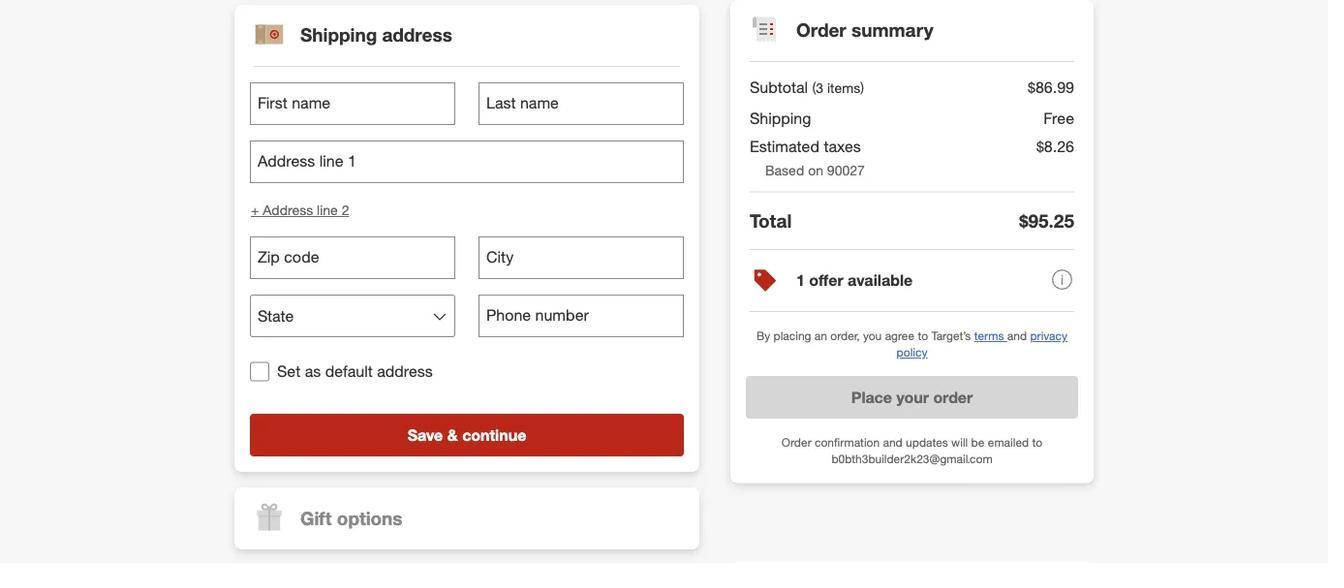 Task type: describe. For each thing, give the bounding box(es) containing it.
set
[[277, 362, 301, 381]]

your
[[897, 388, 930, 407]]

+ address line 2 link
[[250, 200, 350, 221]]

by placing an order, you agree to target's terms and
[[757, 328, 1031, 343]]

privacy policy
[[897, 328, 1068, 360]]

$95.25
[[1020, 209, 1075, 232]]

summary
[[852, 19, 934, 41]]

continue
[[462, 426, 527, 445]]

default
[[325, 362, 373, 381]]

$86.99
[[1028, 78, 1075, 97]]

privacy policy link
[[897, 328, 1068, 360]]

line
[[317, 202, 338, 219]]

agree
[[886, 328, 915, 343]]

shipping for shipping address
[[300, 24, 377, 47]]

taxes
[[824, 137, 862, 156]]

subtotal
[[750, 78, 808, 97]]

gift
[[300, 507, 332, 530]]

address
[[263, 202, 313, 219]]

terms link
[[975, 328, 1008, 343]]

order summary
[[797, 19, 934, 41]]

total
[[750, 209, 792, 231]]

estimated
[[750, 137, 820, 156]]

0 vertical spatial address
[[382, 24, 452, 47]]

1
[[797, 271, 805, 290]]

offer
[[810, 271, 844, 290]]

confirmation
[[815, 435, 880, 450]]

and inside order confirmation and updates will be emailed to b0bth3builder2k23@gmail.com
[[883, 435, 903, 450]]

save
[[408, 426, 443, 445]]

target's
[[932, 328, 972, 343]]

order for order confirmation and updates will be emailed to b0bth3builder2k23@gmail.com
[[782, 435, 812, 450]]

shipping address
[[300, 24, 452, 47]]

order
[[934, 388, 973, 407]]

order,
[[831, 328, 860, 343]]

policy
[[897, 345, 928, 360]]

place your order button
[[746, 376, 1079, 419]]

(3
[[813, 79, 824, 96]]

save & continue button
[[250, 414, 684, 457]]

you
[[864, 328, 882, 343]]

by
[[757, 328, 771, 343]]

&
[[448, 426, 458, 445]]



Task type: vqa. For each thing, say whether or not it's contained in the screenshot.
Shipping's the Shipping
yes



Task type: locate. For each thing, give the bounding box(es) containing it.
subtotal (3 items)
[[750, 78, 865, 97]]

based
[[766, 161, 805, 178]]

order up "(3"
[[797, 19, 847, 41]]

order
[[797, 19, 847, 41], [782, 435, 812, 450]]

address
[[382, 24, 452, 47], [377, 362, 433, 381]]

gift options
[[300, 507, 403, 530]]

0 horizontal spatial and
[[883, 435, 903, 450]]

0 horizontal spatial to
[[918, 328, 929, 343]]

+
[[251, 202, 259, 219]]

+ address line 2
[[251, 202, 349, 219]]

1 vertical spatial to
[[1033, 435, 1043, 450]]

1 offer available button
[[750, 250, 1075, 312]]

2
[[342, 202, 349, 219]]

as
[[305, 362, 321, 381]]

1 horizontal spatial shipping
[[750, 109, 812, 128]]

place your order
[[852, 388, 973, 407]]

be
[[972, 435, 985, 450]]

will
[[952, 435, 968, 450]]

shipping for shipping
[[750, 109, 812, 128]]

on
[[808, 161, 824, 178]]

estimated taxes
[[750, 137, 862, 156]]

90027
[[828, 161, 865, 178]]

placing
[[774, 328, 812, 343]]

an
[[815, 328, 828, 343]]

order left confirmation
[[782, 435, 812, 450]]

and
[[1008, 328, 1027, 343], [883, 435, 903, 450]]

order for order summary
[[797, 19, 847, 41]]

to right emailed
[[1033, 435, 1043, 450]]

order inside order confirmation and updates will be emailed to b0bth3builder2k23@gmail.com
[[782, 435, 812, 450]]

0 vertical spatial to
[[918, 328, 929, 343]]

0 vertical spatial and
[[1008, 328, 1027, 343]]

emailed
[[988, 435, 1030, 450]]

1 vertical spatial address
[[377, 362, 433, 381]]

and up b0bth3builder2k23@gmail.com in the bottom right of the page
[[883, 435, 903, 450]]

options
[[337, 507, 403, 530]]

to up policy
[[918, 328, 929, 343]]

save & continue
[[408, 426, 527, 445]]

updates
[[906, 435, 949, 450]]

free
[[1044, 109, 1075, 128]]

0 horizontal spatial shipping
[[300, 24, 377, 47]]

$8.26
[[1037, 137, 1075, 156]]

place
[[852, 388, 893, 407]]

None text field
[[479, 237, 684, 280]]

and right 'terms'
[[1008, 328, 1027, 343]]

1 vertical spatial order
[[782, 435, 812, 450]]

None telephone field
[[250, 237, 456, 280]]

Set as default address checkbox
[[250, 362, 269, 382]]

1 vertical spatial and
[[883, 435, 903, 450]]

to inside order confirmation and updates will be emailed to b0bth3builder2k23@gmail.com
[[1033, 435, 1043, 450]]

to
[[918, 328, 929, 343], [1033, 435, 1043, 450]]

None telephone field
[[479, 295, 684, 338]]

order confirmation and updates will be emailed to b0bth3builder2k23@gmail.com
[[782, 435, 1043, 466]]

items)
[[828, 79, 865, 96]]

available
[[848, 271, 913, 290]]

None text field
[[250, 83, 456, 126], [479, 83, 684, 126], [250, 141, 684, 184], [250, 83, 456, 126], [479, 83, 684, 126], [250, 141, 684, 184]]

1 horizontal spatial and
[[1008, 328, 1027, 343]]

based on 90027
[[766, 161, 865, 178]]

1 horizontal spatial to
[[1033, 435, 1043, 450]]

1 offer available
[[797, 271, 913, 290]]

terms
[[975, 328, 1005, 343]]

0 vertical spatial shipping
[[300, 24, 377, 47]]

b0bth3builder2k23@gmail.com
[[832, 452, 993, 466]]

1 vertical spatial shipping
[[750, 109, 812, 128]]

set as default address
[[277, 362, 433, 381]]

0 vertical spatial order
[[797, 19, 847, 41]]

shipping
[[300, 24, 377, 47], [750, 109, 812, 128]]

privacy
[[1031, 328, 1068, 343]]



